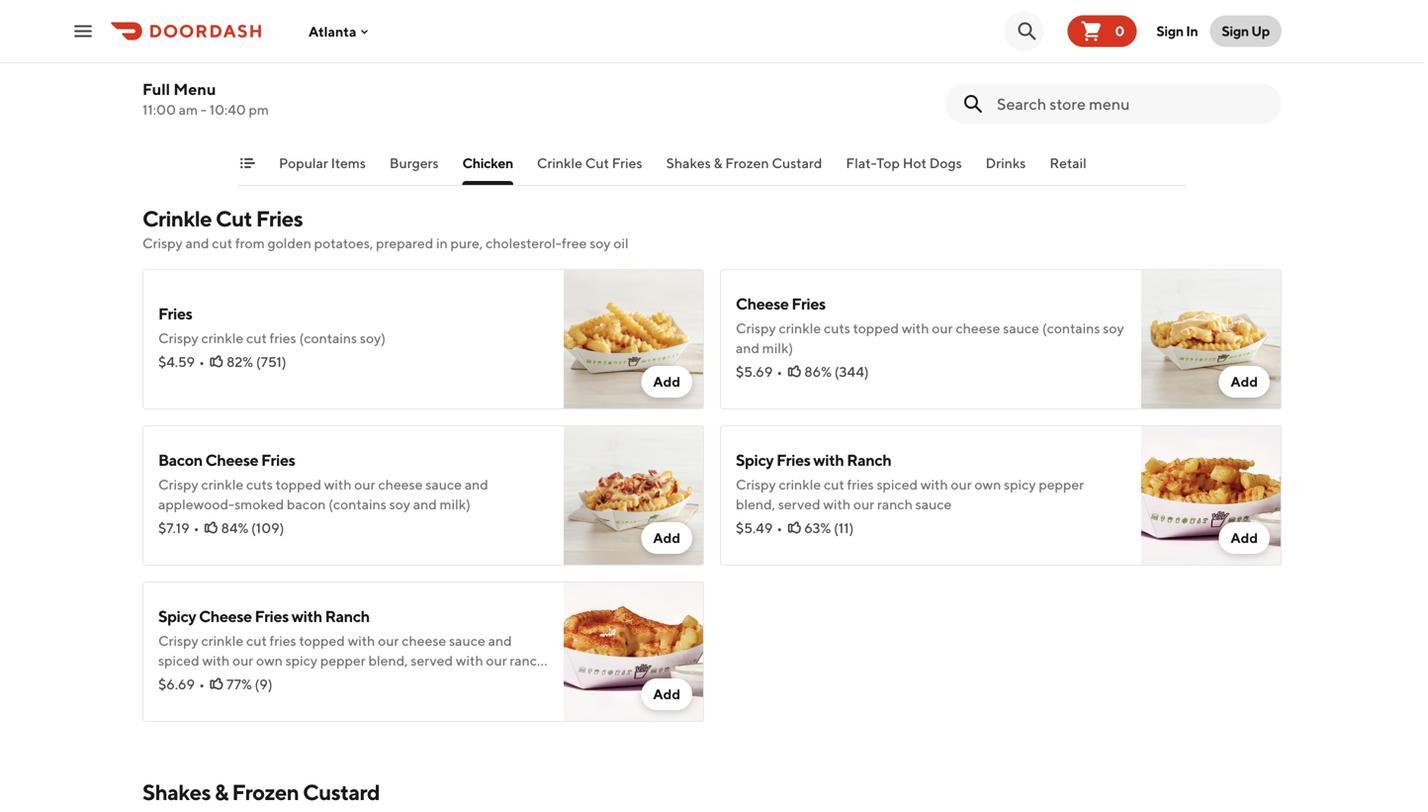 Task type: locate. For each thing, give the bounding box(es) containing it.
0 horizontal spatial breast
[[331, 59, 371, 75]]

crispy down bacon
[[158, 476, 198, 493]]

2 vertical spatial fries
[[270, 632, 296, 649]]

0 vertical spatial custard
[[772, 155, 822, 171]]

1 vertical spatial served
[[411, 652, 453, 669]]

1 vertical spatial chicken
[[462, 155, 513, 171]]

soy left cheese fries image
[[1103, 320, 1124, 336]]

1 vertical spatial hot
[[903, 155, 927, 171]]

avocado bacon chicken image
[[1141, 8, 1282, 148]]

cheese up 77%
[[199, 607, 252, 626]]

spiced
[[374, 59, 415, 75], [877, 476, 918, 493], [158, 652, 199, 669]]

• for bacon cheese fries
[[193, 520, 199, 536]]

1 horizontal spatial ranch
[[847, 450, 891, 469]]

hot
[[158, 33, 185, 52], [903, 155, 927, 171]]

chicken inside hot chicken crispy, white-meat chicken breast spiced with our own hot pepper blend, topped with pickles and shack-made cherry pepper slaw.
[[280, 59, 329, 75]]

cut inside the 'fries crispy crinkle cut fries (contains soy)'
[[246, 330, 267, 346]]

1 vertical spatial fries
[[847, 476, 874, 493]]

crispy up herb
[[736, 59, 776, 75]]

1 vertical spatial milk)
[[440, 496, 471, 512]]

own inside spicy cheese fries with ranch crispy crinkle cut fries topped with our cheese sauce and spiced with our own spicy pepper blend, served with our ranch sauce
[[256, 652, 283, 669]]

spicy cheese fries with ranch crispy crinkle cut fries topped with our cheese sauce and spiced with our own spicy pepper blend, served with our ranch sauce
[[158, 607, 545, 688]]

with inside the bacon cheese fries crispy crinkle cuts topped with our cheese sauce and applewood-smoked bacon (contains soy and milk)
[[324, 476, 352, 493]]

0 horizontal spatial hot
[[158, 33, 185, 52]]

0 vertical spatial shakes
[[666, 155, 711, 171]]

77% (9)
[[226, 676, 273, 692]]

1 horizontal spatial milk)
[[762, 340, 793, 356]]

crispy inside "crispy chicken breast topped with lettuce, pickles, buttermilk herb mayo (contains sesame, milk, wheat, egg, soy, and gluten)"
[[736, 59, 776, 75]]

1 vertical spatial &
[[214, 779, 228, 805]]

1 horizontal spatial chicken
[[779, 59, 828, 75]]

1 vertical spatial shakes & frozen custard
[[142, 779, 380, 805]]

1 horizontal spatial soy
[[590, 235, 611, 251]]

0 vertical spatial cheese
[[956, 320, 1000, 336]]

1 horizontal spatial custard
[[772, 155, 822, 171]]

custard
[[772, 155, 822, 171], [303, 779, 380, 805]]

soy inside the bacon cheese fries crispy crinkle cuts topped with our cheese sauce and applewood-smoked bacon (contains soy and milk)
[[389, 496, 410, 512]]

milk) inside the bacon cheese fries crispy crinkle cuts topped with our cheese sauce and applewood-smoked bacon (contains soy and milk)
[[440, 496, 471, 512]]

2 vertical spatial blend,
[[368, 652, 408, 669]]

smoked
[[234, 496, 284, 512]]

cut up from
[[216, 206, 252, 231]]

cheese inside cheese fries crispy crinkle cuts topped with our cheese sauce (contains soy and milk)
[[956, 320, 1000, 336]]

2 horizontal spatial own
[[975, 476, 1001, 493]]

1 horizontal spatial frozen
[[725, 155, 769, 171]]

bacon cheese fries crispy crinkle cuts topped with our cheese sauce and applewood-smoked bacon (contains soy and milk)
[[158, 450, 488, 512]]

crispy up $5.49
[[736, 476, 776, 493]]

spicy up $5.49
[[736, 450, 774, 469]]

sauce inside the spicy fries with ranch crispy crinkle cut fries spiced with our own spicy pepper blend, served with our ranch sauce
[[915, 496, 952, 512]]

cuts up smoked
[[246, 476, 273, 493]]

crinkle up 77%
[[201, 632, 243, 649]]

$5.49 •
[[736, 520, 783, 536]]

spicy
[[736, 450, 774, 469], [158, 607, 196, 626]]

fries up smoked
[[261, 450, 295, 469]]

• right $5.69
[[777, 363, 783, 380]]

1 horizontal spatial ranch
[[877, 496, 913, 512]]

0 button
[[1068, 15, 1137, 47]]

spiced inside hot chicken crispy, white-meat chicken breast spiced with our own hot pepper blend, topped with pickles and shack-made cherry pepper slaw.
[[374, 59, 415, 75]]

hot inside button
[[903, 155, 927, 171]]

fries inside the spicy fries with ranch crispy crinkle cut fries spiced with our own spicy pepper blend, served with our ranch sauce
[[847, 476, 874, 493]]

our inside the bacon cheese fries crispy crinkle cuts topped with our cheese sauce and applewood-smoked bacon (contains soy and milk)
[[354, 476, 375, 493]]

fries inside the bacon cheese fries crispy crinkle cuts topped with our cheese sauce and applewood-smoked bacon (contains soy and milk)
[[261, 450, 295, 469]]

1 vertical spatial own
[[975, 476, 1001, 493]]

cheese inside the bacon cheese fries crispy crinkle cuts topped with our cheese sauce and applewood-smoked bacon (contains soy and milk)
[[205, 450, 258, 469]]

frozen
[[725, 155, 769, 171], [232, 779, 299, 805]]

0 horizontal spatial blend,
[[206, 79, 246, 95]]

hot right top
[[903, 155, 927, 171]]

sign in link
[[1145, 11, 1210, 51]]

0 vertical spatial fries
[[270, 330, 296, 346]]

0 vertical spatial shakes & frozen custard
[[666, 155, 822, 171]]

cholesterol-
[[486, 235, 562, 251]]

1 chicken from the left
[[280, 59, 329, 75]]

1 vertical spatial custard
[[303, 779, 380, 805]]

0 vertical spatial spicy
[[1004, 476, 1036, 493]]

0 vertical spatial cheese
[[736, 294, 789, 313]]

spicy
[[1004, 476, 1036, 493], [285, 652, 318, 669]]

breast up sesame,
[[831, 59, 870, 75]]

soy left oil
[[590, 235, 611, 251]]

soy inside the crinkle cut fries crispy and cut from golden potatoes, prepared in pure, cholesterol-free soy oil
[[590, 235, 611, 251]]

1 vertical spatial spicy
[[285, 652, 318, 669]]

shakes & frozen custard button
[[666, 153, 822, 185]]

cut up 63% (11)
[[824, 476, 844, 493]]

0 horizontal spatial crinkle
[[142, 206, 212, 231]]

breast up pickles
[[331, 59, 371, 75]]

blend, inside spicy cheese fries with ranch crispy crinkle cut fries topped with our cheese sauce and spiced with our own spicy pepper blend, served with our ranch sauce
[[368, 652, 408, 669]]

fries up (9)
[[255, 607, 289, 626]]

0 vertical spatial cuts
[[824, 320, 850, 336]]

fries up 86%
[[792, 294, 826, 313]]

cut inside the crinkle cut fries crispy and cut from golden potatoes, prepared in pure, cholesterol-free soy oil
[[216, 206, 252, 231]]

add for crinkle
[[653, 530, 680, 546]]

spicy inside spicy cheese fries with ranch crispy crinkle cut fries topped with our cheese sauce and spiced with our own spicy pepper blend, served with our ranch sauce
[[158, 607, 196, 626]]

2 sign from the left
[[1222, 23, 1249, 39]]

1 vertical spatial cheese
[[378, 476, 423, 493]]

crispy
[[736, 59, 776, 75], [142, 235, 183, 251], [736, 320, 776, 336], [158, 330, 198, 346], [158, 476, 198, 493], [736, 476, 776, 493], [158, 632, 198, 649]]

burgers
[[390, 155, 439, 171]]

ranch
[[877, 496, 913, 512], [510, 652, 545, 669]]

crinkle inside the crinkle cut fries crispy and cut from golden potatoes, prepared in pure, cholesterol-free soy oil
[[142, 206, 212, 231]]

bacon
[[287, 496, 326, 512]]

ranch inside spicy cheese fries with ranch crispy crinkle cut fries topped with our cheese sauce and spiced with our own spicy pepper blend, served with our ranch sauce
[[325, 607, 370, 626]]

frozen inside button
[[725, 155, 769, 171]]

fries inside the 'fries crispy crinkle cut fries (contains soy)'
[[158, 304, 192, 323]]

our inside cheese fries crispy crinkle cuts topped with our cheese sauce (contains soy and milk)
[[932, 320, 953, 336]]

atlanta button
[[309, 23, 372, 39]]

1 vertical spatial cheese
[[205, 450, 258, 469]]

cheese
[[956, 320, 1000, 336], [378, 476, 423, 493], [402, 632, 446, 649]]

1 vertical spatial blend,
[[736, 496, 775, 512]]

0 vertical spatial cut
[[585, 155, 609, 171]]

1 horizontal spatial own
[[472, 59, 498, 75]]

spicy up $6.69
[[158, 607, 196, 626]]

1 horizontal spatial cut
[[585, 155, 609, 171]]

•
[[199, 354, 205, 370], [777, 363, 783, 380], [193, 520, 199, 536], [777, 520, 783, 536], [199, 676, 205, 692]]

crispy inside the spicy fries with ranch crispy crinkle cut fries spiced with our own spicy pepper blend, served with our ranch sauce
[[736, 476, 776, 493]]

0 horizontal spatial milk)
[[440, 496, 471, 512]]

fries up (751)
[[270, 330, 296, 346]]

breast
[[331, 59, 371, 75], [831, 59, 870, 75]]

0 horizontal spatial own
[[256, 652, 283, 669]]

buttermilk
[[1053, 59, 1118, 75]]

soy
[[590, 235, 611, 251], [1103, 320, 1124, 336], [389, 496, 410, 512]]

shakes
[[666, 155, 711, 171], [142, 779, 211, 805]]

1 vertical spatial frozen
[[232, 779, 299, 805]]

0 vertical spatial spiced
[[374, 59, 415, 75]]

sign left up
[[1222, 23, 1249, 39]]

0 horizontal spatial cut
[[216, 206, 252, 231]]

crispy left from
[[142, 235, 183, 251]]

cuts
[[824, 320, 850, 336], [246, 476, 273, 493]]

0 horizontal spatial shakes & frozen custard
[[142, 779, 380, 805]]

1 horizontal spatial chicken
[[462, 155, 513, 171]]

sign left the in
[[1157, 23, 1184, 39]]

0 vertical spatial blend,
[[206, 79, 246, 95]]

fries up golden
[[256, 206, 303, 231]]

sign up link
[[1210, 15, 1282, 47]]

0 vertical spatial &
[[714, 155, 723, 171]]

crispy inside spicy cheese fries with ranch crispy crinkle cut fries topped with our cheese sauce and spiced with our own spicy pepper blend, served with our ranch sauce
[[158, 632, 198, 649]]

and inside "crispy chicken breast topped with lettuce, pickles, buttermilk herb mayo (contains sesame, milk, wheat, egg, soy, and gluten)"
[[1052, 79, 1076, 95]]

flat-
[[846, 155, 877, 171]]

0 vertical spatial served
[[778, 496, 820, 512]]

0 vertical spatial spicy
[[736, 450, 774, 469]]

open menu image
[[71, 19, 95, 43]]

0 vertical spatial ranch
[[847, 450, 891, 469]]

slaw.
[[206, 98, 236, 115]]

fries up $4.59 on the top of the page
[[158, 304, 192, 323]]

0 horizontal spatial ranch
[[510, 652, 545, 669]]

1 horizontal spatial shakes & frozen custard
[[666, 155, 822, 171]]

1 horizontal spatial spiced
[[374, 59, 415, 75]]

cherry
[[483, 79, 523, 95]]

crinkle up 63%
[[779, 476, 821, 493]]

0 horizontal spatial cuts
[[246, 476, 273, 493]]

ranch
[[847, 450, 891, 469], [325, 607, 370, 626]]

1 vertical spatial ranch
[[510, 652, 545, 669]]

cut inside the spicy fries with ranch crispy crinkle cut fries spiced with our own spicy pepper blend, served with our ranch sauce
[[824, 476, 844, 493]]

2 breast from the left
[[831, 59, 870, 75]]

in
[[1186, 23, 1198, 39]]

show menu categories image
[[239, 155, 255, 171]]

hot up crispy, on the left top of the page
[[158, 33, 185, 52]]

topped
[[873, 59, 919, 75], [249, 79, 294, 95], [853, 320, 899, 336], [276, 476, 321, 493], [299, 632, 345, 649]]

spicy for spicy fries with ranch
[[736, 450, 774, 469]]

dogs
[[929, 155, 962, 171]]

spicy cheese fries with ranch image
[[564, 582, 704, 722]]

1 vertical spatial cuts
[[246, 476, 273, 493]]

with inside "crispy chicken breast topped with lettuce, pickles, buttermilk herb mayo (contains sesame, milk, wheat, egg, soy, and gluten)"
[[922, 59, 949, 75]]

77%
[[226, 676, 252, 692]]

sauce
[[1003, 320, 1039, 336], [426, 476, 462, 493], [915, 496, 952, 512], [449, 632, 485, 649], [158, 672, 195, 688]]

fries up 63%
[[776, 450, 811, 469]]

0 horizontal spatial shakes
[[142, 779, 211, 805]]

ranch inside the spicy fries with ranch crispy crinkle cut fries spiced with our own spicy pepper blend, served with our ranch sauce
[[877, 496, 913, 512]]

crispy up $6.69
[[158, 632, 198, 649]]

0 horizontal spatial spicy
[[285, 652, 318, 669]]

cheese up $5.69 •
[[736, 294, 789, 313]]

1 breast from the left
[[331, 59, 371, 75]]

ranch inside spicy cheese fries with ranch crispy crinkle cut fries topped with our cheese sauce and spiced with our own spicy pepper blend, served with our ranch sauce
[[510, 652, 545, 669]]

0 vertical spatial ranch
[[877, 496, 913, 512]]

1 vertical spatial cut
[[216, 206, 252, 231]]

crinkle
[[779, 320, 821, 336], [201, 330, 243, 346], [201, 476, 243, 493], [779, 476, 821, 493], [201, 632, 243, 649]]

0 vertical spatial own
[[472, 59, 498, 75]]

0 vertical spatial frozen
[[725, 155, 769, 171]]

0 vertical spatial soy
[[590, 235, 611, 251]]

1 horizontal spatial breast
[[831, 59, 870, 75]]

1 vertical spatial shakes
[[142, 779, 211, 805]]

bacon
[[158, 450, 203, 469]]

2 chicken from the left
[[779, 59, 828, 75]]

1 horizontal spatial spicy
[[1004, 476, 1036, 493]]

fries
[[612, 155, 642, 171], [256, 206, 303, 231], [792, 294, 826, 313], [158, 304, 192, 323], [261, 450, 295, 469], [776, 450, 811, 469], [255, 607, 289, 626]]

2 horizontal spatial blend,
[[736, 496, 775, 512]]

spiced inside spicy cheese fries with ranch crispy crinkle cut fries topped with our cheese sauce and spiced with our own spicy pepper blend, served with our ranch sauce
[[158, 652, 199, 669]]

served
[[778, 496, 820, 512], [411, 652, 453, 669]]

mayo
[[768, 79, 802, 95]]

1 vertical spatial soy
[[1103, 320, 1124, 336]]

add for cuts
[[1231, 373, 1258, 390]]

0 horizontal spatial soy
[[389, 496, 410, 512]]

2 vertical spatial soy
[[389, 496, 410, 512]]

topped inside cheese fries crispy crinkle cuts topped with our cheese sauce (contains soy and milk)
[[853, 320, 899, 336]]

$4.59 •
[[158, 354, 205, 370]]

chicken up 'white-'
[[188, 33, 246, 52]]

$4.59
[[158, 354, 195, 370]]

63% (11)
[[804, 520, 854, 536]]

own
[[472, 59, 498, 75], [975, 476, 1001, 493], [256, 652, 283, 669]]

shack-
[[400, 79, 445, 95]]

0 horizontal spatial ranch
[[325, 607, 370, 626]]

1 horizontal spatial hot
[[903, 155, 927, 171]]

spicy fries with ranch image
[[1141, 425, 1282, 566]]

0 vertical spatial chicken
[[188, 33, 246, 52]]

free
[[562, 235, 587, 251]]

our inside hot chicken crispy, white-meat chicken breast spiced with our own hot pepper blend, topped with pickles and shack-made cherry pepper slaw.
[[448, 59, 469, 75]]

chicken right meat
[[280, 59, 329, 75]]

cut inside spicy cheese fries with ranch crispy crinkle cut fries topped with our cheese sauce and spiced with our own spicy pepper blend, served with our ranch sauce
[[246, 632, 267, 649]]

0 vertical spatial milk)
[[762, 340, 793, 356]]

cuts inside the bacon cheese fries crispy crinkle cuts topped with our cheese sauce and applewood-smoked bacon (contains soy and milk)
[[246, 476, 273, 493]]

1 horizontal spatial sign
[[1222, 23, 1249, 39]]

• right $4.59 on the top of the page
[[199, 354, 205, 370]]

popular items
[[279, 155, 366, 171]]

crispy inside the 'fries crispy crinkle cut fries (contains soy)'
[[158, 330, 198, 346]]

1 vertical spatial ranch
[[325, 607, 370, 626]]

sign
[[1157, 23, 1184, 39], [1222, 23, 1249, 39]]

soy right 'bacon'
[[389, 496, 410, 512]]

milk)
[[762, 340, 793, 356], [440, 496, 471, 512]]

breast inside hot chicken crispy, white-meat chicken breast spiced with our own hot pepper blend, topped with pickles and shack-made cherry pepper slaw.
[[331, 59, 371, 75]]

2 horizontal spatial spiced
[[877, 476, 918, 493]]

made
[[444, 79, 480, 95]]

chicken
[[280, 59, 329, 75], [779, 59, 828, 75]]

2 vertical spatial cheese
[[199, 607, 252, 626]]

breast inside "crispy chicken breast topped with lettuce, pickles, buttermilk herb mayo (contains sesame, milk, wheat, egg, soy, and gluten)"
[[831, 59, 870, 75]]

1 sign from the left
[[1157, 23, 1184, 39]]

1 horizontal spatial spicy
[[736, 450, 774, 469]]

cheese
[[736, 294, 789, 313], [205, 450, 258, 469], [199, 607, 252, 626]]

am
[[179, 101, 198, 118]]

cut up the 82% (751)
[[246, 330, 267, 346]]

add button
[[1219, 105, 1270, 136], [641, 366, 692, 398], [1219, 366, 1270, 398], [641, 522, 692, 554], [1219, 522, 1270, 554], [641, 678, 692, 710]]

0 horizontal spatial sign
[[1157, 23, 1184, 39]]

blend,
[[206, 79, 246, 95], [736, 496, 775, 512], [368, 652, 408, 669]]

0 horizontal spatial spiced
[[158, 652, 199, 669]]

1 horizontal spatial shakes
[[666, 155, 711, 171]]

chicken up the mayo
[[779, 59, 828, 75]]

fries up (11)
[[847, 476, 874, 493]]

fries inside the 'fries crispy crinkle cut fries (contains soy)'
[[270, 330, 296, 346]]

spicy inside the spicy fries with ranch crispy crinkle cut fries spiced with our own spicy pepper blend, served with our ranch sauce
[[736, 450, 774, 469]]

cheese inside spicy cheese fries with ranch crispy crinkle cut fries topped with our cheese sauce and spiced with our own spicy pepper blend, served with our ranch sauce
[[199, 607, 252, 626]]

topped inside hot chicken crispy, white-meat chicken breast spiced with our own hot pepper blend, topped with pickles and shack-made cherry pepper slaw.
[[249, 79, 294, 95]]

crinkle inside cheese fries crispy crinkle cuts topped with our cheese sauce (contains soy and milk)
[[779, 320, 821, 336]]

2 vertical spatial spiced
[[158, 652, 199, 669]]

• right $7.19
[[193, 520, 199, 536]]

pepper inside spicy cheese fries with ranch crispy crinkle cut fries topped with our cheese sauce and spiced with our own spicy pepper blend, served with our ranch sauce
[[320, 652, 366, 669]]

spiced inside the spicy fries with ranch crispy crinkle cut fries spiced with our own spicy pepper blend, served with our ranch sauce
[[877, 476, 918, 493]]

cuts up the 86% (344)
[[824, 320, 850, 336]]

& inside button
[[714, 155, 723, 171]]

spicy for spicy cheese fries with ranch
[[158, 607, 196, 626]]

1 vertical spatial crinkle
[[142, 206, 212, 231]]

chicken right the burgers in the top left of the page
[[462, 155, 513, 171]]

crinkle inside button
[[537, 155, 582, 171]]

cut left from
[[212, 235, 232, 251]]

0 horizontal spatial spicy
[[158, 607, 196, 626]]

1 horizontal spatial served
[[778, 496, 820, 512]]

1 horizontal spatial cuts
[[824, 320, 850, 336]]

crispy up $4.59 on the top of the page
[[158, 330, 198, 346]]

fries up oil
[[612, 155, 642, 171]]

cut up the free at the left of the page
[[585, 155, 609, 171]]

oil
[[614, 235, 629, 251]]

• right $6.69
[[199, 676, 205, 692]]

hot inside hot chicken crispy, white-meat chicken breast spiced with our own hot pepper blend, topped with pickles and shack-made cherry pepper slaw.
[[158, 33, 185, 52]]

fries inside the crinkle cut fries crispy and cut from golden potatoes, prepared in pure, cholesterol-free soy oil
[[256, 206, 303, 231]]

add button for fries
[[641, 366, 692, 398]]

chicken inside hot chicken crispy, white-meat chicken breast spiced with our own hot pepper blend, topped with pickles and shack-made cherry pepper slaw.
[[188, 33, 246, 52]]

cut up 77% (9)
[[246, 632, 267, 649]]

0 horizontal spatial custard
[[303, 779, 380, 805]]

sign inside sign up link
[[1222, 23, 1249, 39]]

-
[[201, 101, 207, 118]]

soy)
[[360, 330, 386, 346]]

atlanta
[[309, 23, 356, 39]]

1 vertical spatial spiced
[[877, 476, 918, 493]]

meat
[[245, 59, 277, 75]]

add for fries
[[653, 373, 680, 390]]

crinkle cut fries button
[[537, 153, 642, 185]]

pm
[[249, 101, 269, 118]]

0 horizontal spatial chicken
[[280, 59, 329, 75]]

chicken
[[188, 33, 246, 52], [462, 155, 513, 171]]

2 horizontal spatial soy
[[1103, 320, 1124, 336]]

with inside cheese fries crispy crinkle cuts topped with our cheese sauce (contains soy and milk)
[[902, 320, 929, 336]]

sign inside sign in link
[[1157, 23, 1184, 39]]

1 horizontal spatial blend,
[[368, 652, 408, 669]]

crinkle up applewood-
[[201, 476, 243, 493]]

• right $5.49
[[777, 520, 783, 536]]

add button for crispy
[[1219, 522, 1270, 554]]

0 horizontal spatial chicken
[[188, 33, 246, 52]]

crinkle up 82%
[[201, 330, 243, 346]]

• for fries
[[199, 354, 205, 370]]

0 vertical spatial crinkle
[[537, 155, 582, 171]]

fries up (9)
[[270, 632, 296, 649]]

crinkle up 86%
[[779, 320, 821, 336]]

1 horizontal spatial &
[[714, 155, 723, 171]]

menu
[[173, 80, 216, 98]]

add button for cuts
[[1219, 366, 1270, 398]]

cheese right bacon
[[205, 450, 258, 469]]

0 horizontal spatial served
[[411, 652, 453, 669]]

1 horizontal spatial crinkle
[[537, 155, 582, 171]]

crispy up $5.69
[[736, 320, 776, 336]]

0 vertical spatial hot
[[158, 33, 185, 52]]

crinkle for crinkle cut fries crispy and cut from golden potatoes, prepared in pure, cholesterol-free soy oil
[[142, 206, 212, 231]]

cut inside button
[[585, 155, 609, 171]]

$6.69
[[158, 676, 195, 692]]



Task type: vqa. For each thing, say whether or not it's contained in the screenshot.


Task type: describe. For each thing, give the bounding box(es) containing it.
retail
[[1050, 155, 1087, 171]]

crinkle inside the spicy fries with ranch crispy crinkle cut fries spiced with our own spicy pepper blend, served with our ranch sauce
[[779, 476, 821, 493]]

fries inside spicy cheese fries with ranch crispy crinkle cut fries topped with our cheese sauce and spiced with our own spicy pepper blend, served with our ranch sauce
[[255, 607, 289, 626]]

full
[[142, 80, 170, 98]]

cheese inside the bacon cheese fries crispy crinkle cuts topped with our cheese sauce and applewood-smoked bacon (contains soy and milk)
[[378, 476, 423, 493]]

milk) inside cheese fries crispy crinkle cuts topped with our cheese sauce (contains soy and milk)
[[762, 340, 793, 356]]

crinkle inside the bacon cheese fries crispy crinkle cuts topped with our cheese sauce and applewood-smoked bacon (contains soy and milk)
[[201, 476, 243, 493]]

10:40
[[209, 101, 246, 118]]

soy,
[[1026, 79, 1049, 95]]

drinks button
[[986, 153, 1026, 185]]

86%
[[804, 363, 832, 380]]

$6.69 •
[[158, 676, 205, 692]]

fries crispy crinkle cut fries (contains soy)
[[158, 304, 386, 346]]

gluten)
[[1079, 79, 1124, 95]]

applewood-
[[158, 496, 234, 512]]

blend, inside the spicy fries with ranch crispy crinkle cut fries spiced with our own spicy pepper blend, served with our ranch sauce
[[736, 496, 775, 512]]

fries inside the spicy fries with ranch crispy crinkle cut fries spiced with our own spicy pepper blend, served with our ranch sauce
[[776, 450, 811, 469]]

sign in
[[1157, 23, 1198, 39]]

cuts inside cheese fries crispy crinkle cuts topped with our cheese sauce (contains soy and milk)
[[824, 320, 850, 336]]

cut inside the crinkle cut fries crispy and cut from golden potatoes, prepared in pure, cholesterol-free soy oil
[[212, 235, 232, 251]]

(11)
[[834, 520, 854, 536]]

(contains inside the 'fries crispy crinkle cut fries (contains soy)'
[[299, 330, 357, 346]]

(751)
[[256, 354, 286, 370]]

add button for ranch
[[641, 678, 692, 710]]

fries image
[[564, 269, 704, 409]]

served inside spicy cheese fries with ranch crispy crinkle cut fries topped with our cheese sauce and spiced with our own spicy pepper blend, served with our ranch sauce
[[411, 652, 453, 669]]

86% (344)
[[804, 363, 869, 380]]

0 horizontal spatial frozen
[[232, 779, 299, 805]]

crispy chicken breast topped with lettuce, pickles, buttermilk herb mayo (contains sesame, milk, wheat, egg, soy, and gluten)
[[736, 59, 1124, 95]]

0
[[1115, 23, 1125, 39]]

spicy fries with ranch crispy crinkle cut fries spiced with our own spicy pepper blend, served with our ranch sauce
[[736, 450, 1084, 512]]

cheese inside spicy cheese fries with ranch crispy crinkle cut fries topped with our cheese sauce and spiced with our own spicy pepper blend, served with our ranch sauce
[[402, 632, 446, 649]]

pickles,
[[1003, 59, 1050, 75]]

$7.19
[[158, 520, 190, 536]]

and inside spicy cheese fries with ranch crispy crinkle cut fries topped with our cheese sauce and spiced with our own spicy pepper blend, served with our ranch sauce
[[488, 632, 512, 649]]

pickles
[[327, 79, 371, 95]]

spicy inside spicy cheese fries with ranch crispy crinkle cut fries topped with our cheese sauce and spiced with our own spicy pepper blend, served with our ranch sauce
[[285, 652, 318, 669]]

popular
[[279, 155, 328, 171]]

crispy inside the crinkle cut fries crispy and cut from golden potatoes, prepared in pure, cholesterol-free soy oil
[[142, 235, 183, 251]]

pure,
[[450, 235, 483, 251]]

drinks
[[986, 155, 1026, 171]]

• for spicy fries with ranch
[[777, 520, 783, 536]]

crinkle inside the 'fries crispy crinkle cut fries (contains soy)'
[[201, 330, 243, 346]]

and inside hot chicken crispy, white-meat chicken breast spiced with our own hot pepper blend, topped with pickles and shack-made cherry pepper slaw.
[[374, 79, 398, 95]]

fries inside button
[[612, 155, 642, 171]]

flat-top hot dogs button
[[846, 153, 962, 185]]

• for cheese fries
[[777, 363, 783, 380]]

egg,
[[996, 79, 1023, 95]]

hot chicken image
[[564, 8, 704, 148]]

up
[[1251, 23, 1270, 39]]

sign up
[[1222, 23, 1270, 39]]

(contains inside cheese fries crispy crinkle cuts topped with our cheese sauce (contains soy and milk)
[[1042, 320, 1100, 336]]

soy inside cheese fries crispy crinkle cuts topped with our cheese sauce (contains soy and milk)
[[1103, 320, 1124, 336]]

white-
[[204, 59, 245, 75]]

add for ranch
[[653, 686, 680, 702]]

84% (109)
[[221, 520, 284, 536]]

hot
[[501, 59, 523, 75]]

sauce inside the bacon cheese fries crispy crinkle cuts topped with our cheese sauce and applewood-smoked bacon (contains soy and milk)
[[426, 476, 462, 493]]

from
[[235, 235, 265, 251]]

milk,
[[918, 79, 948, 95]]

sauce inside cheese fries crispy crinkle cuts topped with our cheese sauce (contains soy and milk)
[[1003, 320, 1039, 336]]

served inside the spicy fries with ranch crispy crinkle cut fries spiced with our own spicy pepper blend, served with our ranch sauce
[[778, 496, 820, 512]]

herb
[[736, 79, 765, 95]]

(344)
[[834, 363, 869, 380]]

add for crispy
[[1231, 530, 1258, 546]]

crispy inside the bacon cheese fries crispy crinkle cuts topped with our cheese sauce and applewood-smoked bacon (contains soy and milk)
[[158, 476, 198, 493]]

63%
[[804, 520, 831, 536]]

and inside the crinkle cut fries crispy and cut from golden potatoes, prepared in pure, cholesterol-free soy oil
[[185, 235, 209, 251]]

in
[[436, 235, 448, 251]]

crinkle cut fries
[[537, 155, 642, 171]]

cut for crinkle cut fries
[[585, 155, 609, 171]]

crinkle for crinkle cut fries
[[537, 155, 582, 171]]

$5.49
[[736, 520, 773, 536]]

and inside cheese fries crispy crinkle cuts topped with our cheese sauce (contains soy and milk)
[[736, 340, 760, 356]]

11:00
[[142, 101, 176, 118]]

topped inside the bacon cheese fries crispy crinkle cuts topped with our cheese sauce and applewood-smoked bacon (contains soy and milk)
[[276, 476, 321, 493]]

crispy,
[[158, 59, 201, 75]]

topped inside "crispy chicken breast topped with lettuce, pickles, buttermilk herb mayo (contains sesame, milk, wheat, egg, soy, and gluten)"
[[873, 59, 919, 75]]

lettuce,
[[952, 59, 1000, 75]]

bacon cheese fries image
[[564, 425, 704, 566]]

sesame,
[[866, 79, 916, 95]]

full menu 11:00 am - 10:40 pm
[[142, 80, 269, 118]]

hot chicken crispy, white-meat chicken breast spiced with our own hot pepper blend, topped with pickles and shack-made cherry pepper slaw.
[[158, 33, 523, 115]]

crinkle cut fries crispy and cut from golden potatoes, prepared in pure, cholesterol-free soy oil
[[142, 206, 629, 251]]

82%
[[226, 354, 253, 370]]

spicy inside the spicy fries with ranch crispy crinkle cut fries spiced with our own spicy pepper blend, served with our ranch sauce
[[1004, 476, 1036, 493]]

cheese fries image
[[1141, 269, 1282, 409]]

wheat,
[[951, 79, 993, 95]]

• for spicy cheese fries with ranch
[[199, 676, 205, 692]]

84%
[[221, 520, 248, 536]]

topped inside spicy cheese fries with ranch crispy crinkle cut fries topped with our cheese sauce and spiced with our own spicy pepper blend, served with our ranch sauce
[[299, 632, 345, 649]]

burgers button
[[390, 153, 439, 185]]

$5.69
[[736, 363, 773, 380]]

cheese for bacon cheese fries
[[205, 450, 258, 469]]

potatoes,
[[314, 235, 373, 251]]

popular items button
[[279, 153, 366, 185]]

$5.69 •
[[736, 363, 783, 380]]

cut for crinkle cut fries crispy and cut from golden potatoes, prepared in pure, cholesterol-free soy oil
[[216, 206, 252, 231]]

shakes inside button
[[666, 155, 711, 171]]

blend, inside hot chicken crispy, white-meat chicken breast spiced with our own hot pepper blend, topped with pickles and shack-made cherry pepper slaw.
[[206, 79, 246, 95]]

Item Search search field
[[997, 93, 1266, 115]]

chicken inside "crispy chicken breast topped with lettuce, pickles, buttermilk herb mayo (contains sesame, milk, wheat, egg, soy, and gluten)"
[[779, 59, 828, 75]]

$10.29
[[158, 102, 201, 119]]

sign for sign in
[[1157, 23, 1184, 39]]

golden
[[268, 235, 311, 251]]

top
[[877, 155, 900, 171]]

(109)
[[251, 520, 284, 536]]

ranch inside the spicy fries with ranch crispy crinkle cut fries spiced with our own spicy pepper blend, served with our ranch sauce
[[847, 450, 891, 469]]

cheese fries crispy crinkle cuts topped with our cheese sauce (contains soy and milk)
[[736, 294, 1124, 356]]

add button for crinkle
[[641, 522, 692, 554]]

$7.19 •
[[158, 520, 199, 536]]

sign for sign up
[[1222, 23, 1249, 39]]

fries inside cheese fries crispy crinkle cuts topped with our cheese sauce (contains soy and milk)
[[792, 294, 826, 313]]

pepper inside the spicy fries with ranch crispy crinkle cut fries spiced with our own spicy pepper blend, served with our ranch sauce
[[1039, 476, 1084, 493]]

cheese inside cheese fries crispy crinkle cuts topped with our cheese sauce (contains soy and milk)
[[736, 294, 789, 313]]

retail button
[[1050, 153, 1087, 185]]

fries inside spicy cheese fries with ranch crispy crinkle cut fries topped with our cheese sauce and spiced with our own spicy pepper blend, served with our ranch sauce
[[270, 632, 296, 649]]

own inside the spicy fries with ranch crispy crinkle cut fries spiced with our own spicy pepper blend, served with our ranch sauce
[[975, 476, 1001, 493]]

custard inside button
[[772, 155, 822, 171]]

(contains inside the bacon cheese fries crispy crinkle cuts topped with our cheese sauce and applewood-smoked bacon (contains soy and milk)
[[328, 496, 386, 512]]

prepared
[[376, 235, 433, 251]]

cheese for spicy cheese fries with ranch
[[199, 607, 252, 626]]

items
[[331, 155, 366, 171]]

82% (751)
[[226, 354, 286, 370]]

(9)
[[255, 676, 273, 692]]

0 horizontal spatial &
[[214, 779, 228, 805]]

(contains inside "crispy chicken breast topped with lettuce, pickles, buttermilk herb mayo (contains sesame, milk, wheat, egg, soy, and gluten)"
[[805, 79, 863, 95]]

own inside hot chicken crispy, white-meat chicken breast spiced with our own hot pepper blend, topped with pickles and shack-made cherry pepper slaw.
[[472, 59, 498, 75]]

crinkle inside spicy cheese fries with ranch crispy crinkle cut fries topped with our cheese sauce and spiced with our own spicy pepper blend, served with our ranch sauce
[[201, 632, 243, 649]]

crispy inside cheese fries crispy crinkle cuts topped with our cheese sauce (contains soy and milk)
[[736, 320, 776, 336]]



